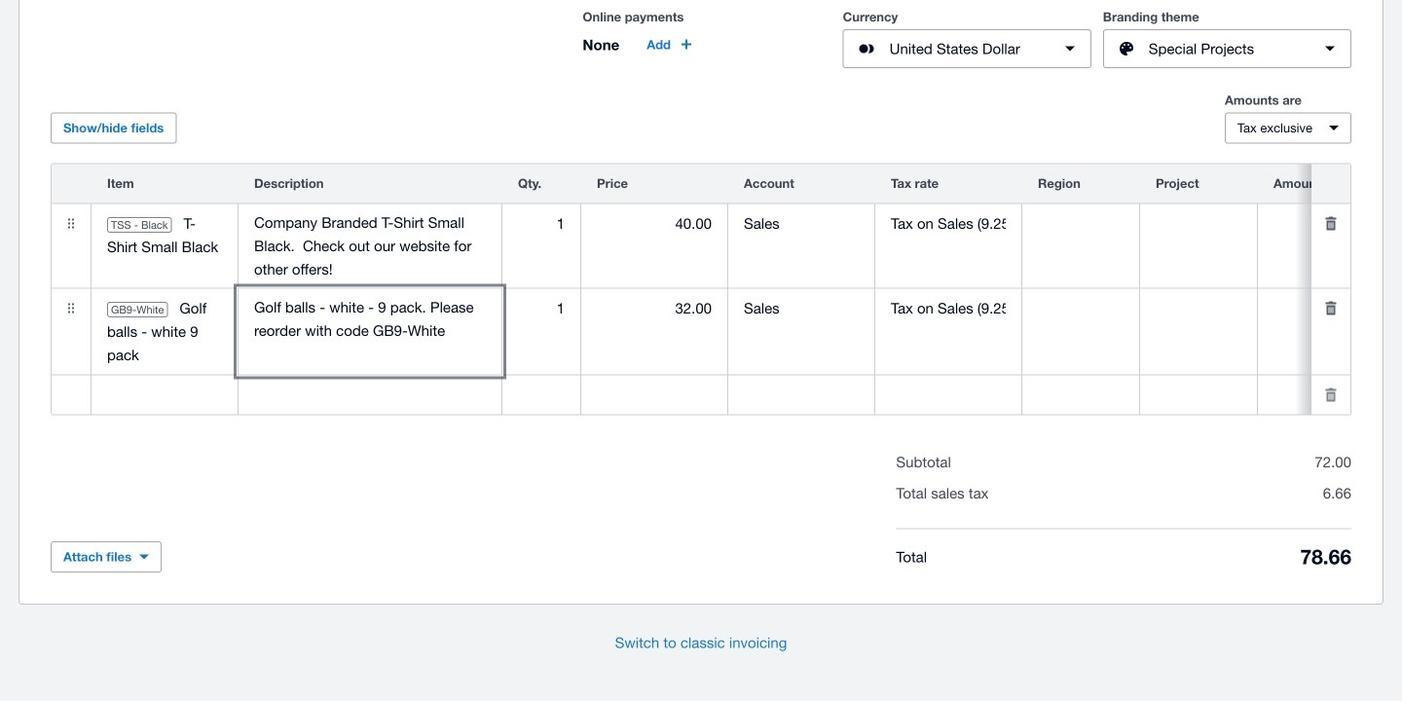 Task type: locate. For each thing, give the bounding box(es) containing it.
remove image
[[1312, 289, 1351, 328], [1312, 376, 1351, 415]]

1 vertical spatial remove image
[[1312, 376, 1351, 415]]

0 vertical spatial remove image
[[1312, 289, 1351, 328]]

1 drag and drop line image from the top
[[52, 204, 91, 243]]

1 vertical spatial drag and drop line image
[[52, 289, 91, 328]]

2 drag and drop line image from the top
[[52, 289, 91, 328]]

0 vertical spatial drag and drop line image
[[52, 204, 91, 243]]

drag and drop line image
[[52, 204, 91, 243], [52, 289, 91, 328]]

None text field
[[239, 204, 502, 288]]

None text field
[[239, 289, 502, 349], [239, 377, 502, 414], [239, 289, 502, 349], [239, 377, 502, 414]]

None field
[[503, 205, 581, 242], [582, 205, 728, 242], [729, 205, 875, 242], [876, 205, 1022, 242], [1023, 205, 1140, 242], [1141, 205, 1258, 242], [1259, 205, 1403, 242], [503, 290, 581, 327], [582, 290, 728, 327], [1141, 290, 1258, 327], [1259, 290, 1403, 327], [92, 377, 238, 414], [503, 377, 581, 414], [582, 377, 728, 414], [1259, 377, 1403, 414], [503, 205, 581, 242], [582, 205, 728, 242], [729, 205, 875, 242], [876, 205, 1022, 242], [1023, 205, 1140, 242], [1141, 205, 1258, 242], [1259, 205, 1403, 242], [503, 290, 581, 327], [582, 290, 728, 327], [1141, 290, 1258, 327], [1259, 290, 1403, 327], [92, 377, 238, 414], [503, 377, 581, 414], [582, 377, 728, 414], [1259, 377, 1403, 414]]



Task type: describe. For each thing, give the bounding box(es) containing it.
none text field inside invoice line item list element
[[239, 204, 502, 288]]

2 remove image from the top
[[1312, 376, 1351, 415]]

invoice line item list element
[[51, 163, 1403, 416]]

1 remove image from the top
[[1312, 289, 1351, 328]]

remove image
[[1312, 204, 1351, 243]]

more line item options element
[[1312, 164, 1351, 203]]



Task type: vqa. For each thing, say whether or not it's contained in the screenshot.
15 inside 6591.3% from 1 Jan – 15 Dec 2022
no



